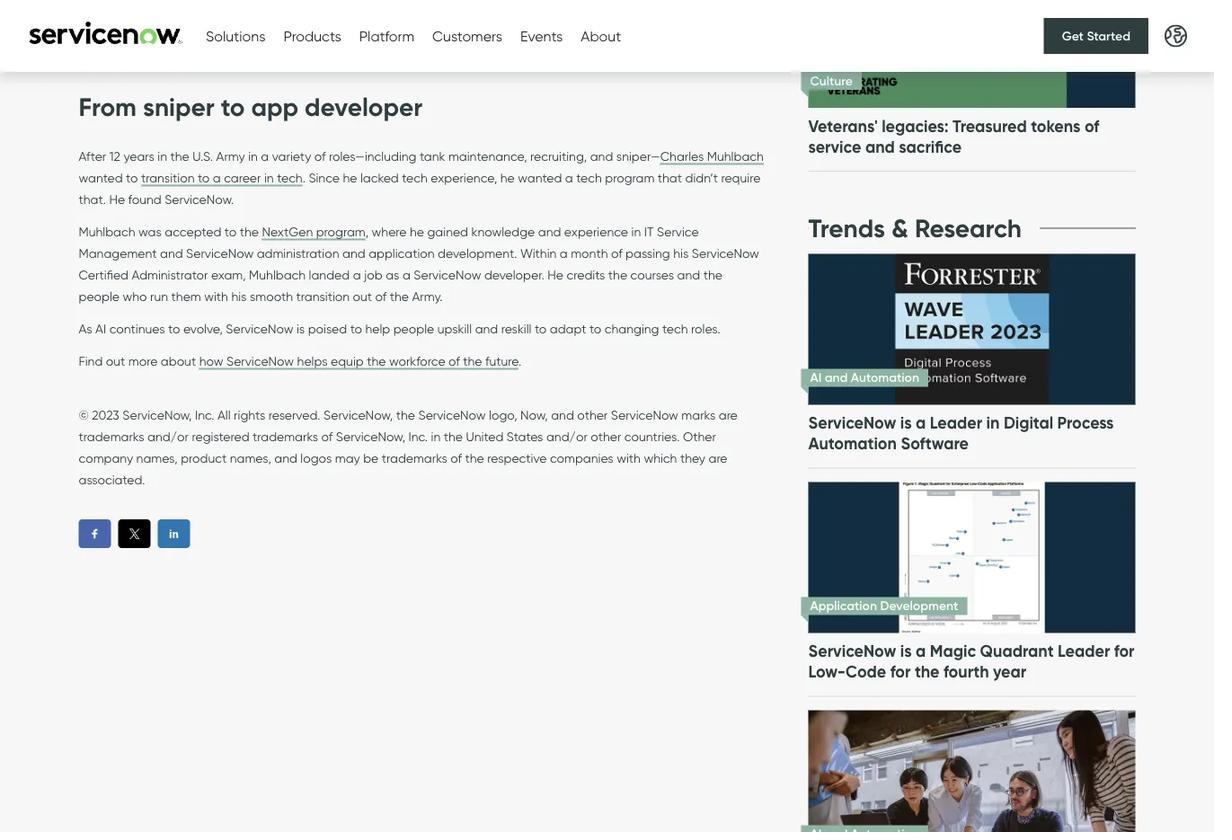 Task type: locate. For each thing, give the bounding box(es) containing it.
servicenow inside servicenow is a magic quadrant leader for low-code for the fourth year
[[808, 641, 896, 661]]

automation
[[851, 370, 919, 385], [808, 434, 897, 454]]

the up roles.
[[703, 267, 723, 283]]

administration
[[257, 246, 339, 261]]

0 horizontal spatial his
[[231, 289, 247, 304]]

the down additional
[[440, 19, 459, 34]]

0 vertical spatial transition
[[141, 170, 195, 185]]

wanted down recruiting, at the left top of the page
[[518, 170, 562, 185]]

names, down registered
[[230, 451, 271, 466]]

evolve,
[[183, 321, 223, 336]]

2 vertical spatial is
[[900, 641, 912, 661]]

0 vertical spatial leader
[[930, 413, 982, 433]]

products button
[[284, 27, 341, 45]]

0 horizontal spatial he
[[109, 192, 125, 207]]

he inside , where he gained knowledge and experience in it service management and servicenow administration and application development. within a month of passing his servicenow certified administrator exam, muhlbach landed a job as a servicenow developer. he credits the courses and the people who run them with his smooth transition out of the army.
[[410, 224, 424, 239]]

out right the find
[[106, 354, 125, 369]]

company
[[79, 451, 133, 466]]

with for companies
[[617, 451, 641, 466]]

his down exam,
[[231, 289, 247, 304]]

experience,
[[431, 170, 497, 185]]

1 vertical spatial for
[[891, 662, 911, 682]]

years
[[123, 149, 154, 164]]

of up since on the left
[[314, 149, 326, 164]]

a left variety
[[261, 149, 269, 164]]

encouraged
[[688, 19, 759, 34]]

in
[[162, 40, 171, 56], [158, 149, 167, 164], [248, 149, 258, 164], [264, 170, 274, 185], [631, 224, 641, 239], [987, 413, 1000, 433], [431, 429, 441, 444]]

in right career
[[264, 170, 274, 185]]

1 vertical spatial muhlbach
[[79, 224, 135, 239]]

workforce
[[389, 354, 445, 369]]

are down test
[[666, 19, 685, 34]]

leader up software
[[930, 413, 982, 433]]

0 vertical spatial muhlbach
[[707, 149, 764, 164]]

0 vertical spatial for
[[1114, 641, 1135, 661]]

the down workforce
[[396, 407, 415, 423]]

1 horizontal spatial trademarks
[[253, 429, 318, 444]]

1 wanted from the left
[[79, 170, 123, 185]]

smooth
[[250, 289, 293, 304]]

he up application at the left top
[[410, 224, 424, 239]]

the down magic
[[915, 662, 940, 682]]

program up landed
[[316, 224, 366, 239]]

application development
[[810, 598, 958, 614]]

code
[[846, 662, 887, 682]]

automation down the ai and automation
[[808, 434, 897, 454]]

2 wanted from the left
[[518, 170, 562, 185]]

1 horizontal spatial he
[[410, 224, 424, 239]]

muhlbach up require
[[707, 149, 764, 164]]

leader right quadrant
[[1058, 641, 1110, 661]]

solutions
[[206, 27, 266, 45]]

0 horizontal spatial names,
[[136, 451, 178, 466]]

2 names, from the left
[[230, 451, 271, 466]]

he down "maintenance,"
[[500, 170, 515, 185]]

expert
[[79, 0, 116, 13]]

didn't
[[685, 170, 718, 185]]

1 and/or from the left
[[147, 429, 189, 444]]

the left 'u.s.' at top left
[[170, 149, 189, 164]]

0 vertical spatial with
[[204, 289, 228, 304]]

people down certified
[[79, 289, 120, 304]]

0 horizontal spatial he
[[343, 170, 357, 185]]

1 horizontal spatial with
[[617, 451, 641, 466]]

automation up software
[[851, 370, 919, 385]]

tech
[[277, 170, 303, 185], [402, 170, 428, 185], [576, 170, 602, 185], [662, 321, 688, 336]]

a down recruiting, at the left top of the page
[[565, 170, 573, 185]]

he inside . since he lacked tech experience, he wanted a tech program that didn't require that. he found servicenow.
[[109, 192, 125, 207]]

1 horizontal spatial leader
[[1058, 641, 1110, 661]]

tank
[[420, 149, 445, 164]]

he right since on the left
[[343, 170, 357, 185]]

trends
[[808, 212, 885, 244]]

out down job
[[353, 289, 372, 304]]

2 vertical spatial muhlbach
[[249, 267, 306, 283]]

of up 'logos'
[[321, 429, 333, 444]]

is left magic
[[900, 641, 912, 661]]

as
[[386, 267, 399, 283]]

is for servicenow is a magic quadrant leader for low-code for the fourth year
[[900, 641, 912, 661]]

1 vertical spatial app
[[251, 91, 298, 123]]

trademarks right be
[[382, 451, 447, 466]]

with left which
[[617, 451, 641, 466]]

army
[[216, 149, 245, 164]]

framework
[[676, 0, 739, 13]]

including
[[527, 0, 579, 13]]

with inside , where he gained knowledge and experience in it service management and servicenow administration and application development. within a month of passing his servicenow certified administrator exam, muhlbach landed a job as a servicenow developer. he credits the courses and the people who run them with his smooth transition out of the army.
[[204, 289, 228, 304]]

transition up found
[[141, 170, 195, 185]]

a right within
[[560, 246, 568, 261]]

0 vertical spatial automation
[[851, 370, 919, 385]]

0 horizontal spatial leader
[[930, 413, 982, 433]]

wanted down after
[[79, 170, 123, 185]]

where
[[372, 224, 407, 239]]

servicenow inside servicenow is a leader in digital process automation software
[[808, 413, 896, 433]]

1 horizontal spatial wanted
[[518, 170, 562, 185]]

1 horizontal spatial names,
[[230, 451, 271, 466]]

nextgen program link
[[262, 224, 366, 240]]

0 horizontal spatial ai
[[95, 321, 106, 336]]

in left digital
[[987, 413, 1000, 433]]

inc. left united
[[409, 429, 428, 444]]

servicenow down service
[[692, 246, 759, 261]]

2 horizontal spatial trademarks
[[382, 451, 447, 466]]

is inside servicenow is a leader in digital process automation software
[[900, 413, 912, 433]]

inc. left all at the left
[[195, 407, 214, 423]]

service
[[808, 137, 861, 157]]

0 horizontal spatial and/or
[[147, 429, 189, 444]]

and/or up product
[[147, 429, 189, 444]]

trademarks up the company in the left bottom of the page
[[79, 429, 144, 444]]

developers down automated
[[600, 19, 663, 34]]

app up essentials
[[119, 0, 143, 13]]

servicenow is a magic quadrant leader for low-code for the fourth year
[[808, 641, 1135, 682]]

. left since on the left
[[303, 170, 306, 185]]

developers
[[146, 0, 210, 13], [600, 19, 663, 34]]

0 vertical spatial as
[[380, 19, 394, 34]]

magic
[[930, 641, 976, 661]]

trademarks
[[79, 429, 144, 444], [253, 429, 318, 444], [382, 451, 447, 466]]

,
[[366, 224, 369, 239]]

with down exam,
[[204, 289, 228, 304]]

tech down tank
[[402, 170, 428, 185]]

of inside after 12 years in the u.s. army in a variety of roles—including tank maintenance, recruiting, and sniper— charles muhlbach wanted to transition to a career in tech
[[314, 149, 326, 164]]

0 vertical spatial .
[[303, 170, 306, 185]]

in left events
[[162, 40, 171, 56]]

0 horizontal spatial people
[[79, 289, 120, 304]]

. since he lacked tech experience, he wanted a tech program that didn't require that. he found servicenow.
[[79, 170, 761, 207]]

he right 'that.'
[[109, 192, 125, 207]]

of right part
[[425, 19, 436, 34]]

leader
[[930, 413, 982, 433], [1058, 641, 1110, 661]]

is left "poised"
[[297, 321, 305, 336]]

the left united
[[444, 429, 463, 444]]

application
[[369, 246, 435, 261]]

trends & research
[[808, 212, 1022, 244]]

the inside after 12 years in the u.s. army in a variety of roles—including tank maintenance, recruiting, and sniper— charles muhlbach wanted to transition to a career in tech
[[170, 149, 189, 164]]

0 horizontal spatial transition
[[141, 170, 195, 185]]

1 vertical spatial he
[[548, 267, 564, 283]]

within
[[520, 246, 557, 261]]

tech down recruiting, at the left top of the page
[[576, 170, 602, 185]]

0 horizontal spatial with
[[204, 289, 228, 304]]

0 horizontal spatial for
[[891, 662, 911, 682]]

with inside © 2023 servicenow, inc. all rights reserved. servicenow, the servicenow logo, now, and other servicenow marks are trademarks and/or registered trademarks of servicenow, inc. in the united states and/or other countries. other company names, product names, and logos may be trademarks of the respective companies with which they are associated.
[[617, 451, 641, 466]]

1 vertical spatial leader
[[1058, 641, 1110, 661]]

names, left product
[[136, 451, 178, 466]]

to right reskill
[[535, 321, 547, 336]]

and/or up companies on the bottom
[[546, 429, 588, 444]]

0 horizontal spatial inc.
[[195, 407, 214, 423]]

a up software
[[916, 413, 926, 433]]

1 vertical spatial his
[[231, 289, 247, 304]]

that.
[[79, 192, 106, 207]]

1 vertical spatial out
[[106, 354, 125, 369]]

1 horizontal spatial ai
[[810, 370, 822, 385]]

are right they on the right bottom
[[709, 451, 728, 466]]

a left magic
[[916, 641, 926, 661]]

servicenow up countries.
[[611, 407, 679, 423]]

servicenow, up be
[[336, 429, 405, 444]]

tech down variety
[[277, 170, 303, 185]]

platform
[[359, 27, 414, 45]]

the down united
[[465, 451, 484, 466]]

of right tokens
[[1085, 116, 1099, 136]]

1 horizontal spatial and/or
[[546, 429, 588, 444]]

are right marks
[[719, 407, 738, 423]]

0 horizontal spatial .
[[303, 170, 306, 185]]

developers up the predictive
[[146, 0, 210, 13]]

to inside expert app developers can advance their careers through additional courses, including automated test framework essentials and predictive intelligence fundamentals. as part of the expert-level curriculum, developers are encouraged to participate in events and contests.
[[79, 40, 91, 56]]

that
[[658, 170, 682, 185]]

a down army
[[213, 170, 221, 185]]

is up software
[[900, 413, 912, 433]]

of
[[425, 19, 436, 34], [1085, 116, 1099, 136], [314, 149, 326, 164], [611, 246, 623, 261], [375, 289, 387, 304], [449, 354, 460, 369], [321, 429, 333, 444], [451, 451, 462, 466]]

1 horizontal spatial program
[[605, 170, 655, 185]]

0 vertical spatial are
[[666, 19, 685, 34]]

of inside veterans' legacies: treasured tokens of service and sacrifice
[[1085, 116, 1099, 136]]

a left job
[[353, 267, 361, 283]]

muhlbach inside after 12 years in the u.s. army in a variety of roles—including tank maintenance, recruiting, and sniper— charles muhlbach wanted to transition to a career in tech
[[707, 149, 764, 164]]

transition inside after 12 years in the u.s. army in a variety of roles—including tank maintenance, recruiting, and sniper— charles muhlbach wanted to transition to a career in tech
[[141, 170, 195, 185]]

muhlbach up smooth
[[249, 267, 306, 283]]

2 horizontal spatial he
[[500, 170, 515, 185]]

in inside © 2023 servicenow, inc. all rights reserved. servicenow, the servicenow logo, now, and other servicenow marks are trademarks and/or registered trademarks of servicenow, inc. in the united states and/or other countries. other company names, product names, and logos may be trademarks of the respective companies with which they are associated.
[[431, 429, 441, 444]]

trademarks down reserved. at the left
[[253, 429, 318, 444]]

in inside servicenow is a leader in digital process automation software
[[987, 413, 1000, 433]]

servicenow down the ai and automation
[[808, 413, 896, 433]]

1 horizontal spatial out
[[353, 289, 372, 304]]

his down service
[[673, 246, 689, 261]]

and inside after 12 years in the u.s. army in a variety of roles—including tank maintenance, recruiting, and sniper— charles muhlbach wanted to transition to a career in tech
[[590, 149, 613, 164]]

0 vertical spatial he
[[109, 192, 125, 207]]

1 horizontal spatial muhlbach
[[249, 267, 306, 283]]

legacies:
[[882, 116, 949, 136]]

muhlbach up management
[[79, 224, 135, 239]]

software
[[901, 434, 969, 454]]

1 horizontal spatial developers
[[600, 19, 663, 34]]

1 horizontal spatial his
[[673, 246, 689, 261]]

muhlbach
[[707, 149, 764, 164], [79, 224, 135, 239], [249, 267, 306, 283]]

0 vertical spatial app
[[119, 0, 143, 13]]

in inside , where he gained knowledge and experience in it service management and servicenow administration and application development. within a month of passing his servicenow certified administrator exam, muhlbach landed a job as a servicenow developer. he credits the courses and the people who run them with his smooth transition out of the army.
[[631, 224, 641, 239]]

1 horizontal spatial as
[[380, 19, 394, 34]]

veterans'
[[808, 116, 878, 136]]

1 vertical spatial ai
[[810, 370, 822, 385]]

1 vertical spatial automation
[[808, 434, 897, 454]]

in inside expert app developers can advance their careers through additional courses, including automated test framework essentials and predictive intelligence fundamentals. as part of the expert-level curriculum, developers are encouraged to participate in events and contests.
[[162, 40, 171, 56]]

products
[[284, 27, 341, 45]]

he down within
[[548, 267, 564, 283]]

as down through
[[380, 19, 394, 34]]

helps
[[297, 354, 328, 369]]

transition inside , where he gained knowledge and experience in it service management and servicenow administration and application development. within a month of passing his servicenow certified administrator exam, muhlbach landed a job as a servicenow developer. he credits the courses and the people who run them with his smooth transition out of the army.
[[296, 289, 350, 304]]

1 names, from the left
[[136, 451, 178, 466]]

0 horizontal spatial wanted
[[79, 170, 123, 185]]

0 vertical spatial out
[[353, 289, 372, 304]]

app up variety
[[251, 91, 298, 123]]

2 vertical spatial are
[[709, 451, 728, 466]]

as ai continues to evolve, servicenow is poised to help people upskill and reskill to adapt to changing tech roles.
[[79, 321, 721, 336]]

is inside servicenow is a magic quadrant leader for low-code for the fourth year
[[900, 641, 912, 661]]

1 vertical spatial is
[[900, 413, 912, 433]]

leader inside servicenow is a magic quadrant leader for low-code for the fourth year
[[1058, 641, 1110, 661]]

0 vertical spatial developers
[[146, 0, 210, 13]]

his
[[673, 246, 689, 261], [231, 289, 247, 304]]

program down sniper—
[[605, 170, 655, 185]]

0 horizontal spatial as
[[79, 321, 92, 336]]

customers
[[432, 27, 502, 45]]

0 horizontal spatial app
[[119, 0, 143, 13]]

1 vertical spatial people
[[393, 321, 434, 336]]

get started
[[1062, 28, 1131, 44]]

marks
[[682, 407, 716, 423]]

events
[[174, 40, 212, 56]]

0 vertical spatial inc.
[[195, 407, 214, 423]]

1 horizontal spatial people
[[393, 321, 434, 336]]

0 vertical spatial ai
[[95, 321, 106, 336]]

1 vertical spatial developers
[[600, 19, 663, 34]]

muhlbach inside , where he gained knowledge and experience in it service management and servicenow administration and application development. within a month of passing his servicenow certified administrator exam, muhlbach landed a job as a servicenow developer. he credits the courses and the people who run them with his smooth transition out of the army.
[[249, 267, 306, 283]]

1 horizontal spatial transition
[[296, 289, 350, 304]]

transition down landed
[[296, 289, 350, 304]]

1 horizontal spatial app
[[251, 91, 298, 123]]

platform button
[[359, 27, 414, 45]]

test
[[650, 0, 673, 13]]

get started link
[[1044, 18, 1149, 54]]

0 horizontal spatial program
[[316, 224, 366, 239]]

. inside . since he lacked tech experience, he wanted a tech program that didn't require that. he found servicenow.
[[303, 170, 306, 185]]

of right month
[[611, 246, 623, 261]]

in left it
[[631, 224, 641, 239]]

2 horizontal spatial muhlbach
[[707, 149, 764, 164]]

1 vertical spatial inc.
[[409, 429, 428, 444]]

1 vertical spatial program
[[316, 224, 366, 239]]

now,
[[520, 407, 548, 423]]

to right adapt
[[590, 321, 602, 336]]

program
[[605, 170, 655, 185], [316, 224, 366, 239]]

0 vertical spatial program
[[605, 170, 655, 185]]

out inside , where he gained knowledge and experience in it service management and servicenow administration and application development. within a month of passing his servicenow certified administrator exam, muhlbach landed a job as a servicenow developer. he credits the courses and the people who run them with his smooth transition out of the army.
[[353, 289, 372, 304]]

servicenow up army.
[[414, 267, 481, 283]]

in right army
[[248, 149, 258, 164]]

0 vertical spatial his
[[673, 246, 689, 261]]

application
[[810, 598, 877, 614]]

automation inside servicenow is a leader in digital process automation software
[[808, 434, 897, 454]]

0 horizontal spatial muhlbach
[[79, 224, 135, 239]]

1 vertical spatial with
[[617, 451, 641, 466]]

who
[[123, 289, 147, 304]]

other
[[577, 407, 608, 423], [591, 429, 621, 444]]

are
[[666, 19, 685, 34], [719, 407, 738, 423], [709, 451, 728, 466]]

0 vertical spatial people
[[79, 289, 120, 304]]

the left future
[[463, 354, 482, 369]]

and/or
[[147, 429, 189, 444], [546, 429, 588, 444]]

1 horizontal spatial he
[[548, 267, 564, 283]]

1 horizontal spatial inc.
[[409, 429, 428, 444]]

from sniper to app developer
[[79, 91, 423, 123]]

1 vertical spatial .
[[519, 354, 521, 369]]

a inside servicenow is a magic quadrant leader for low-code for the fourth year
[[916, 641, 926, 661]]

month
[[571, 246, 608, 261]]

1 horizontal spatial .
[[519, 354, 521, 369]]

it
[[644, 224, 654, 239]]

all
[[218, 407, 231, 423]]

people up workforce
[[393, 321, 434, 336]]

servicenow,
[[122, 407, 192, 423], [324, 407, 393, 423], [336, 429, 405, 444]]

may
[[335, 451, 360, 466]]

1 vertical spatial transition
[[296, 289, 350, 304]]

wanted inside . since he lacked tech experience, he wanted a tech program that didn't require that. he found servicenow.
[[518, 170, 562, 185]]

. down reskill
[[519, 354, 521, 369]]

poised
[[308, 321, 347, 336]]



Task type: vqa. For each thing, say whether or not it's contained in the screenshot.
"roles—including"
yes



Task type: describe. For each thing, give the bounding box(es) containing it.
charles
[[660, 149, 704, 164]]

about
[[581, 27, 621, 45]]

expert-
[[462, 19, 506, 34]]

© 2023 servicenow, inc. all rights reserved. servicenow, the servicenow logo, now, and other servicenow marks are trademarks and/or registered trademarks of servicenow, inc. in the united states and/or other countries. other company names, product names, and logos may be trademarks of the respective companies with which they are associated.
[[79, 407, 738, 487]]

leader inside servicenow is a leader in digital process automation software
[[930, 413, 982, 433]]

found
[[128, 192, 162, 207]]

twitter sharing button image
[[127, 527, 142, 541]]

expert app developers can advance their careers through additional courses, including automated test framework essentials and predictive intelligence fundamentals. as part of the expert-level curriculum, developers are encouraged to participate in events and contests.
[[79, 0, 759, 56]]

require
[[721, 170, 761, 185]]

management
[[79, 246, 157, 261]]

united
[[466, 429, 504, 444]]

1 vertical spatial are
[[719, 407, 738, 423]]

rights
[[234, 407, 265, 423]]

their
[[292, 0, 318, 13]]

sacrifice
[[899, 137, 962, 157]]

in right years
[[158, 149, 167, 164]]

tech inside after 12 years in the u.s. army in a variety of roles—including tank maintenance, recruiting, and sniper— charles muhlbach wanted to transition to a career in tech
[[277, 170, 303, 185]]

the down as
[[390, 289, 409, 304]]

companies
[[550, 451, 614, 466]]

treasured
[[953, 116, 1027, 136]]

logos
[[301, 451, 332, 466]]

ai and automation
[[810, 370, 919, 385]]

equip
[[331, 354, 364, 369]]

1 vertical spatial as
[[79, 321, 92, 336]]

servicenow down smooth
[[226, 321, 293, 336]]

administrator
[[132, 267, 208, 283]]

0 vertical spatial other
[[577, 407, 608, 423]]

tech left roles.
[[662, 321, 688, 336]]

to up army
[[221, 91, 245, 123]]

he for gained
[[410, 224, 424, 239]]

transition to a career in tech link
[[141, 170, 303, 186]]

other
[[683, 429, 716, 444]]

0 horizontal spatial trademarks
[[79, 429, 144, 444]]

he for lacked
[[343, 170, 357, 185]]

servicenow up united
[[418, 407, 486, 423]]

customers button
[[432, 27, 502, 45]]

through
[[367, 0, 412, 13]]

1 horizontal spatial for
[[1114, 641, 1135, 661]]

lacked
[[360, 170, 399, 185]]

linkedin sharing button image
[[167, 527, 181, 541]]

veterans' legacies: treasured tokens of service and sacrifice
[[808, 116, 1099, 157]]

gained
[[427, 224, 468, 239]]

and inside veterans' legacies: treasured tokens of service and sacrifice
[[865, 137, 895, 157]]

predictive
[[163, 19, 220, 34]]

certified
[[79, 267, 129, 283]]

rpa: group of workers gathered around a conference table looking at a laptop image
[[805, 692, 1139, 832]]

facebook sharing button image
[[88, 527, 102, 541]]

to down 'u.s.' at top left
[[198, 170, 210, 185]]

nextgen
[[262, 224, 313, 239]]

servicenow down muhlbach was accepted to the nextgen program
[[186, 246, 254, 261]]

quadrant
[[980, 641, 1054, 661]]

the right equip
[[367, 354, 386, 369]]

product
[[181, 451, 227, 466]]

with for them
[[204, 289, 228, 304]]

exam,
[[211, 267, 246, 283]]

of down 'upskill'
[[449, 354, 460, 369]]

the inside servicenow is a magic quadrant leader for low-code for the fourth year
[[915, 662, 940, 682]]

of left respective
[[451, 451, 462, 466]]

the left nextgen
[[240, 224, 259, 239]]

servicenow, up the may
[[324, 407, 393, 423]]

to left evolve,
[[168, 321, 180, 336]]

developer.
[[484, 267, 545, 283]]

roles—including
[[329, 149, 417, 164]]

experience
[[564, 224, 628, 239]]

2023
[[92, 407, 119, 423]]

events
[[520, 27, 563, 45]]

servicenow, right 2023 at the left
[[122, 407, 192, 423]]

process
[[1058, 413, 1114, 433]]

recruiting,
[[530, 149, 587, 164]]

future
[[485, 354, 519, 369]]

respective
[[487, 451, 547, 466]]

are inside expert app developers can advance their careers through additional courses, including automated test framework essentials and predictive intelligence fundamentals. as part of the expert-level curriculum, developers are encouraged to participate in events and contests.
[[666, 19, 685, 34]]

forrester wave leader 2023: digital process automation software image
[[805, 235, 1139, 423]]

to right accepted
[[225, 224, 237, 239]]

reskill
[[501, 321, 532, 336]]

he inside , where he gained knowledge and experience in it service management and servicenow administration and application development. within a month of passing his servicenow certified administrator exam, muhlbach landed a job as a servicenow developer. he credits the courses and the people who run them with his smooth transition out of the army.
[[548, 267, 564, 283]]

states
[[507, 429, 543, 444]]

service
[[657, 224, 699, 239]]

1 vertical spatial other
[[591, 429, 621, 444]]

participate
[[94, 40, 158, 56]]

research
[[915, 212, 1022, 244]]

logo,
[[489, 407, 517, 423]]

solutions button
[[206, 27, 266, 45]]

passing
[[626, 246, 670, 261]]

0 horizontal spatial out
[[106, 354, 125, 369]]

fourth
[[944, 662, 989, 682]]

which
[[644, 451, 677, 466]]

knowledge
[[471, 224, 535, 239]]

to down years
[[126, 170, 138, 185]]

muhlbach was accepted to the nextgen program
[[79, 224, 366, 239]]

changing
[[605, 321, 659, 336]]

curriculum,
[[535, 19, 596, 34]]

of inside expert app developers can advance their careers through additional courses, including automated test framework essentials and predictive intelligence fundamentals. as part of the expert-level curriculum, developers are encouraged to participate in events and contests.
[[425, 19, 436, 34]]

low-
[[808, 662, 846, 682]]

, where he gained knowledge and experience in it service management and servicenow administration and application development. within a month of passing his servicenow certified administrator exam, muhlbach landed a job as a servicenow developer. he credits the courses and the people who run them with his smooth transition out of the army.
[[79, 224, 759, 304]]

upskill
[[437, 321, 472, 336]]

people inside , where he gained knowledge and experience in it service management and servicenow administration and application development. within a month of passing his servicenow certified administrator exam, muhlbach landed a job as a servicenow developer. he credits the courses and the people who run them with his smooth transition out of the army.
[[79, 289, 120, 304]]

how
[[199, 354, 223, 369]]

the inside expert app developers can advance their careers through additional courses, including automated test framework essentials and predictive intelligence fundamentals. as part of the expert-level curriculum, developers are encouraged to participate in events and contests.
[[440, 19, 459, 34]]

intelligence
[[223, 19, 289, 34]]

0 vertical spatial is
[[297, 321, 305, 336]]

they
[[680, 451, 706, 466]]

developer
[[305, 91, 423, 123]]

a inside . since he lacked tech experience, he wanted a tech program that didn't require that. he found servicenow.
[[565, 170, 573, 185]]

servicenow.
[[165, 192, 234, 207]]

2 and/or from the left
[[546, 429, 588, 444]]

app inside expert app developers can advance their careers through additional courses, including automated test framework essentials and predictive intelligence fundamentals. as part of the expert-level curriculum, developers are encouraged to participate in events and contests.
[[119, 0, 143, 13]]

roles.
[[691, 321, 721, 336]]

of down job
[[375, 289, 387, 304]]

gartner magic quadrant for enterprise low-code application platforms, august 2023 image
[[805, 464, 1139, 651]]

the right credits
[[608, 267, 627, 283]]

get
[[1062, 28, 1084, 44]]

courses,
[[477, 0, 524, 13]]

find
[[79, 354, 103, 369]]

sniper—
[[616, 149, 660, 164]]

reserved.
[[269, 407, 320, 423]]

to left help
[[350, 321, 362, 336]]

a inside servicenow is a leader in digital process automation software
[[916, 413, 926, 433]]

variety
[[272, 149, 311, 164]]

0 horizontal spatial developers
[[146, 0, 210, 13]]

u.s.
[[193, 149, 213, 164]]

servicenow right how on the top left of page
[[226, 354, 294, 369]]

program inside . since he lacked tech experience, he wanted a tech program that didn't require that. he found servicenow.
[[605, 170, 655, 185]]

find out more about how servicenow helps equip the workforce of the future .
[[79, 354, 521, 369]]

a right as
[[403, 267, 411, 283]]

help
[[365, 321, 390, 336]]

essentials
[[79, 19, 134, 34]]

continues
[[109, 321, 165, 336]]

countries.
[[625, 429, 680, 444]]

is for servicenow is a leader in digital process automation software
[[900, 413, 912, 433]]

automated
[[582, 0, 647, 13]]

development
[[880, 598, 958, 614]]

them
[[171, 289, 201, 304]]

wanted inside after 12 years in the u.s. army in a variety of roles—including tank maintenance, recruiting, and sniper— charles muhlbach wanted to transition to a career in tech
[[79, 170, 123, 185]]

as inside expert app developers can advance their careers through additional courses, including automated test framework essentials and predictive intelligence fundamentals. as part of the expert-level curriculum, developers are encouraged to participate in events and contests.
[[380, 19, 394, 34]]



